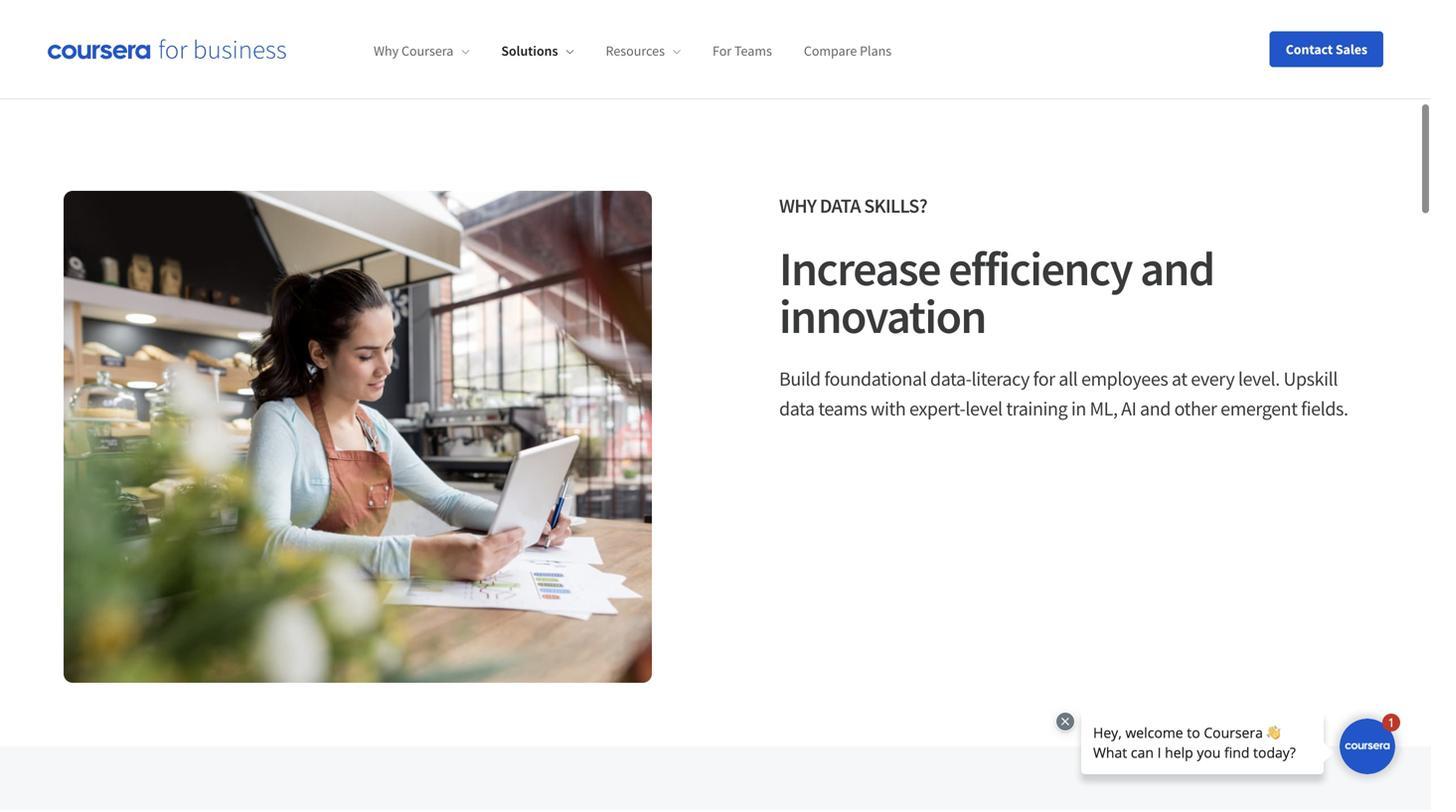 Task type: describe. For each thing, give the bounding box(es) containing it.
[
[[1335, 43, 1340, 62]]

why data skills?
[[780, 193, 928, 218]]

skills?
[[864, 193, 928, 218]]

and inside increase efficiency and innovation
[[1141, 239, 1215, 298]]

employees
[[1082, 366, 1169, 391]]

for
[[1034, 366, 1056, 391]]

compare
[[804, 42, 857, 60]]

every
[[1191, 366, 1235, 391]]

level.
[[1239, 366, 1281, 391]]

compare plans link
[[804, 42, 892, 60]]

emergent
[[1221, 396, 1298, 421]]

resources
[[606, 42, 665, 60]]

data-
[[931, 366, 972, 391]]

build
[[780, 366, 821, 391]]

efficiency
[[949, 239, 1133, 298]]

other
[[1175, 396, 1218, 421]]

literacy
[[972, 366, 1030, 391]]

for teams link
[[713, 42, 772, 60]]

with
[[871, 396, 906, 421]]

plans
[[860, 42, 892, 60]]

and inside build foundational data-literacy for all employees at every level. upskill data teams with expert-level training in ml, ai and other emergent fields.
[[1141, 396, 1171, 421]]

coursera
[[402, 42, 454, 60]]

solutions link
[[502, 42, 574, 60]]

data
[[780, 396, 815, 421]]

innovation
[[780, 286, 986, 346]]

]
[[1348, 43, 1352, 62]]

resources link
[[606, 42, 681, 60]]

solutions
[[502, 42, 558, 60]]

teams
[[735, 42, 772, 60]]

training
[[1007, 396, 1068, 421]]

build foundational data-literacy for all employees at every level. upskill data teams with expert-level training in ml, ai and other emergent fields.
[[780, 366, 1349, 421]]

ai
[[1122, 396, 1137, 421]]

at
[[1172, 366, 1188, 391]]

for
[[713, 42, 732, 60]]

increase efficiency and innovation
[[780, 239, 1215, 346]]

all
[[1059, 366, 1078, 391]]



Task type: locate. For each thing, give the bounding box(es) containing it.
why data skills? image
[[64, 191, 652, 683]]

1 vertical spatial and
[[1141, 396, 1171, 421]]

contact sales
[[1286, 40, 1368, 58]]

2 and from the top
[[1141, 396, 1171, 421]]

1 vertical spatial why
[[780, 193, 817, 218]]

why
[[374, 42, 399, 60], [780, 193, 817, 218]]

0 vertical spatial and
[[1141, 239, 1215, 298]]

foundational
[[825, 366, 927, 391]]

contact
[[1286, 40, 1334, 58]]

teams
[[819, 396, 868, 421]]

ml,
[[1090, 396, 1118, 421]]

1 horizontal spatial why
[[780, 193, 817, 218]]

upskill
[[1284, 366, 1338, 391]]

1
[[1340, 43, 1348, 62]]

sales
[[1336, 40, 1368, 58]]

why coursera
[[374, 42, 454, 60]]

fields.
[[1302, 396, 1349, 421]]

why left data
[[780, 193, 817, 218]]

[ 1 ]
[[1335, 43, 1352, 62]]

why coursera link
[[374, 42, 470, 60]]

expert-
[[910, 396, 966, 421]]

why left coursera
[[374, 42, 399, 60]]

contact sales button
[[1271, 31, 1384, 67]]

1 and from the top
[[1141, 239, 1215, 298]]

compare plans
[[804, 42, 892, 60]]

level
[[966, 396, 1003, 421]]

why for why data skills?
[[780, 193, 817, 218]]

coursera for business image
[[48, 39, 286, 59]]

in
[[1072, 396, 1087, 421]]

and
[[1141, 239, 1215, 298], [1141, 396, 1171, 421]]

0 horizontal spatial why
[[374, 42, 399, 60]]

increase
[[780, 239, 941, 298]]

0 vertical spatial why
[[374, 42, 399, 60]]

data
[[820, 193, 861, 218]]

why for why coursera
[[374, 42, 399, 60]]

for teams
[[713, 42, 772, 60]]



Task type: vqa. For each thing, say whether or not it's contained in the screenshot.
• within THE TAUGHT BY META STAFF META 131 COURSES • 584,234 LEARNERS
no



